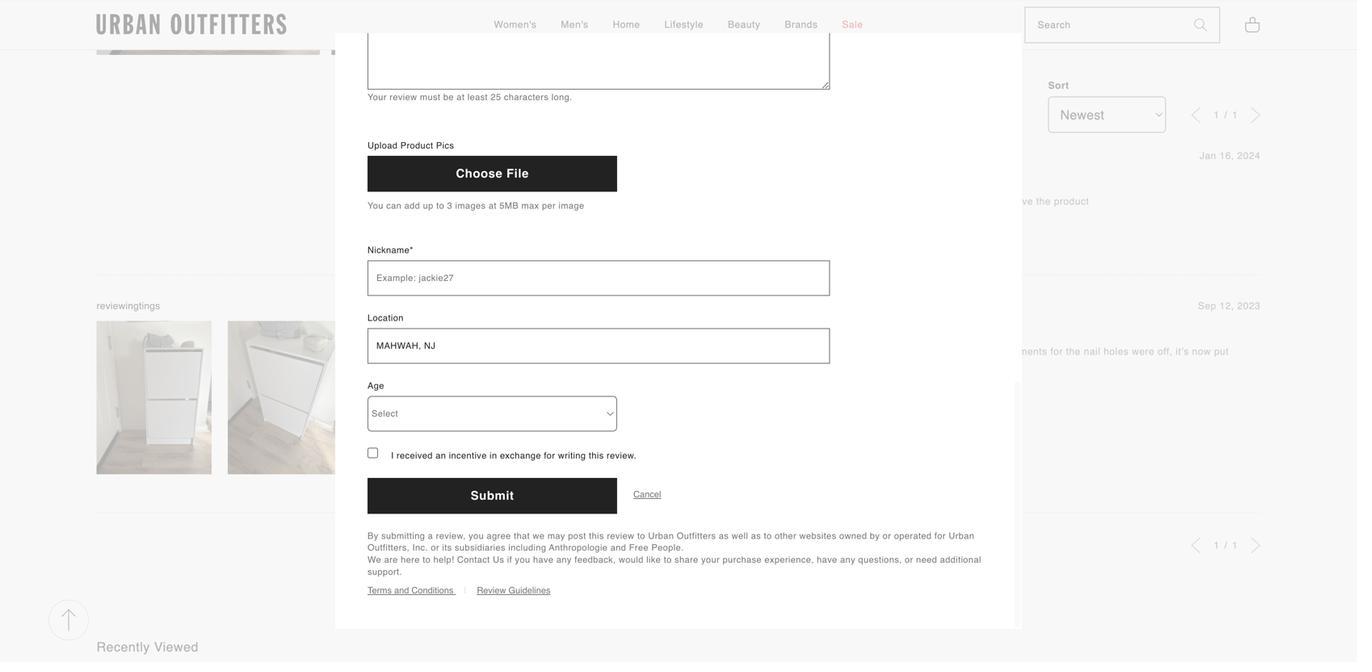 Task type: locate. For each thing, give the bounding box(es) containing it.
it left with
[[838, 347, 843, 358]]

2024
[[1238, 150, 1261, 161]]

to down inc.
[[423, 555, 431, 565]]

together. down the measurements
[[960, 360, 1001, 371]]

0 vertical spatial 1 stars element
[[490, 149, 1200, 163]]

review inside 'popup button'
[[680, 549, 722, 562]]

my shopping bag image
[[1245, 16, 1261, 33]]

conditions
[[412, 586, 454, 596]]

for
[[791, 196, 804, 207], [1051, 347, 1064, 358], [544, 451, 556, 461], [935, 531, 946, 541]]

1 vertical spatial review
[[607, 531, 635, 541]]

as right outfitters
[[719, 531, 729, 541]]

a
[[869, 347, 874, 358], [428, 531, 433, 541], [670, 549, 677, 562]]

at right be at the left top of page
[[457, 92, 465, 102]]

any down anthropologie
[[557, 555, 572, 565]]

quality
[[529, 323, 563, 336]]

including
[[509, 543, 547, 553]]

0 vertical spatial never
[[537, 172, 566, 185]]

support
[[704, 196, 739, 207]]

or right the by
[[883, 531, 892, 541]]

owned
[[840, 531, 868, 541]]

to down people.
[[664, 555, 672, 565]]

1 stars element up with
[[490, 300, 1199, 314]]

unstable.
[[638, 360, 681, 371]]

0 vertical spatial well
[[906, 360, 924, 371]]

your review must be at least 25 characters long.
[[368, 92, 573, 102]]

2 urban from the left
[[949, 531, 975, 541]]

to up the free
[[638, 531, 646, 541]]

off,
[[1158, 347, 1173, 358]]

have down websites
[[817, 555, 838, 565]]

put right 'difficult'
[[711, 347, 726, 358]]

1 vertical spatial like
[[647, 555, 661, 565]]

it down because
[[951, 360, 957, 371]]

well up purchase
[[732, 531, 749, 541]]

arrived for this item never arrived and i've contacted the support team only for them to tell me they can't help since i don't have the product
[[562, 196, 595, 207]]

us
[[493, 555, 505, 565]]

1 horizontal spatial well
[[906, 360, 924, 371]]

0 vertical spatial page 1 of 1 element
[[1214, 110, 1239, 121]]

1 horizontal spatial review
[[680, 549, 722, 562]]

up
[[423, 201, 434, 211]]

item down file
[[510, 196, 530, 207]]

1 horizontal spatial you
[[515, 555, 531, 565]]

purchase
[[723, 555, 762, 565]]

item up max
[[512, 172, 534, 185]]

1 vertical spatial arrived
[[562, 196, 595, 207]]

for inside this little cabinet was unnecessarily difficult to put together. i had to have it with a hammer because the measurements for the nail holes were off, it's now put together and super wobbly and unstable. it's like it made out of cardboard. sucks but oh well i put it together.
[[1051, 347, 1064, 358]]

they
[[880, 196, 900, 207]]

have down including
[[533, 555, 554, 565]]

at left the 5mb
[[489, 201, 497, 211]]

have up 'cardboard.'
[[812, 347, 835, 358]]

because
[[919, 347, 958, 358]]

and down unnecessarily
[[618, 360, 635, 371]]

don't
[[985, 196, 1008, 207]]

we
[[368, 555, 382, 565]]

1 vertical spatial 1 stars element
[[490, 300, 1199, 314]]

1 horizontal spatial or
[[883, 531, 892, 541]]

for inside by submitting a review, you agree that we may post this review to urban outfitters as well as to other websites owned by or operated for urban outfitters, inc. or its subsidiaries including anthropologie and free people. we are here to help! contact us if you have any feedback, would like to share your purchase experience, have any questions, or need additional support.
[[935, 531, 946, 541]]

well right oh
[[906, 360, 924, 371]]

or left need
[[905, 555, 914, 565]]

would
[[619, 555, 644, 565]]

together. up made
[[729, 347, 770, 358]]

the left the nail
[[1067, 347, 1081, 358]]

review right 'your'
[[390, 92, 417, 102]]

0 horizontal spatial a
[[428, 531, 433, 541]]

1 horizontal spatial a
[[670, 549, 677, 562]]

jan 16, 2024
[[1200, 150, 1261, 161]]

put up unnecessarily
[[642, 323, 659, 336]]

no, i do not recommend this product.
[[490, 390, 656, 401]]

like inside this little cabinet was unnecessarily difficult to put together. i had to have it with a hammer because the measurements for the nail holes were off, it's now put together and super wobbly and unstable. it's like it made out of cardboard. sucks but oh well i put it together.
[[701, 360, 717, 371]]

1 stars element for this item never arrived
[[490, 149, 1200, 163]]

review,
[[436, 531, 466, 541]]

holes
[[1104, 347, 1129, 358]]

this up the 5mb
[[490, 172, 508, 185]]

this right post
[[589, 531, 604, 541]]

0 vertical spatial arrived
[[569, 172, 605, 185]]

1 1 stars element from the top
[[490, 149, 1200, 163]]

0 horizontal spatial it
[[720, 360, 726, 371]]

1 horizontal spatial launch review details modal image
[[332, 0, 555, 55]]

i right i received an incentive in exchange for writing this review. "checkbox"
[[391, 451, 394, 461]]

measurements
[[979, 347, 1048, 358]]

0 horizontal spatial or
[[431, 543, 440, 553]]

and right terms
[[394, 586, 409, 596]]

can't
[[903, 196, 925, 207]]

was
[[573, 347, 592, 358]]

1 urban from the left
[[648, 531, 674, 541]]

together.
[[729, 347, 770, 358], [960, 360, 1001, 371]]

0 horizontal spatial as
[[719, 531, 729, 541]]

page 1 of 1 element
[[1214, 110, 1239, 121], [1214, 540, 1239, 552]]

1 horizontal spatial as
[[751, 531, 761, 541]]

free
[[629, 543, 649, 553]]

review
[[390, 92, 417, 102], [607, 531, 635, 541]]

0 horizontal spatial any
[[557, 555, 572, 565]]

you
[[469, 531, 484, 541], [515, 555, 531, 565]]

Search text field
[[1026, 8, 1183, 43]]

0 horizontal spatial well
[[732, 531, 749, 541]]

a inside this little cabinet was unnecessarily difficult to put together. i had to have it with a hammer because the measurements for the nail holes were off, it's now put together and super wobbly and unstable. it's like it made out of cardboard. sucks but oh well i put it together.
[[869, 347, 874, 358]]

a inside by submitting a review, you agree that we may post this review to urban outfitters as well as to other websites owned by or operated for urban outfitters, inc. or its subsidiaries including anthropologie and free people. we are here to help! contact us if you have any feedback, would like to share your purchase experience, have any questions, or need additional support.
[[428, 531, 433, 541]]

as
[[719, 531, 729, 541], [751, 531, 761, 541]]

arrived for this item never arrived
[[569, 172, 605, 185]]

review inside by submitting a review, you agree that we may post this review to urban outfitters as well as to other websites owned by or operated for urban outfitters, inc. or its subsidiaries including anthropologie and free people. we are here to help! contact us if you have any feedback, would like to share your purchase experience, have any questions, or need additional support.
[[607, 531, 635, 541]]

nail
[[1084, 347, 1101, 358]]

1 as from the left
[[719, 531, 729, 541]]

never down this item never arrived
[[533, 196, 559, 207]]

have right don't
[[1011, 196, 1034, 207]]

1 stars element
[[490, 149, 1200, 163], [490, 300, 1199, 314]]

wobbly
[[582, 360, 615, 371]]

arrived up image
[[569, 172, 605, 185]]

0 vertical spatial review
[[680, 549, 722, 562]]

by
[[368, 531, 379, 541]]

review guidelines link
[[477, 586, 551, 596]]

i left do
[[509, 390, 512, 401]]

like down people.
[[647, 555, 661, 565]]

help!
[[434, 555, 455, 565]]

0 horizontal spatial like
[[647, 555, 661, 565]]

0 vertical spatial you
[[469, 531, 484, 541]]

0 vertical spatial or
[[883, 531, 892, 541]]

0 horizontal spatial together.
[[729, 347, 770, 358]]

2 vertical spatial a
[[670, 549, 677, 562]]

0 vertical spatial item
[[512, 172, 534, 185]]

with
[[847, 347, 865, 358]]

never
[[537, 172, 566, 185], [533, 196, 559, 207]]

for left writing
[[544, 451, 556, 461]]

guidelines
[[509, 586, 551, 596]]

arrived right per
[[562, 196, 595, 207]]

together up 'difficult'
[[662, 323, 705, 336]]

as up purchase
[[751, 531, 761, 541]]

urban up people.
[[648, 531, 674, 541]]

only
[[769, 196, 788, 207]]

post
[[568, 531, 586, 541]]

together down this
[[490, 360, 529, 371]]

1 horizontal spatial at
[[489, 201, 497, 211]]

recommend
[[546, 390, 598, 401]]

tell
[[845, 196, 859, 207]]

item
[[512, 172, 534, 185], [510, 196, 530, 207]]

terrible
[[490, 323, 526, 336]]

0 vertical spatial like
[[701, 360, 717, 371]]

1 vertical spatial page 1 of 1 element
[[1214, 540, 1239, 552]]

me
[[862, 196, 877, 207]]

websites
[[800, 531, 837, 541]]

i
[[979, 196, 982, 207]]

main navigation element
[[349, 1, 1009, 49]]

2 1 stars element from the top
[[490, 300, 1199, 314]]

and
[[598, 196, 615, 207], [566, 323, 586, 336], [532, 360, 549, 371], [618, 360, 635, 371], [611, 543, 627, 553], [394, 586, 409, 596]]

0 horizontal spatial at
[[457, 92, 465, 102]]

4 star rating image from the left
[[529, 149, 542, 161]]

for left the nail
[[1051, 347, 1064, 358]]

0 vertical spatial review
[[390, 92, 417, 102]]

questions,
[[859, 555, 903, 565]]

Nickname text field
[[368, 261, 830, 296]]

2 page 1 of 1 element from the top
[[1214, 540, 1239, 552]]

you up subsidiaries
[[469, 531, 484, 541]]

1 vertical spatial or
[[431, 543, 440, 553]]

by submitting a review, you agree that we may post this review to urban outfitters as well as to other websites owned by or operated for urban outfitters, inc. or its subsidiaries including anthropologie and free people. we are here to help! contact us if you have any feedback, would like to share your purchase experience, have any questions, or need additional support.
[[368, 531, 982, 578]]

i
[[773, 347, 777, 358], [927, 360, 930, 371], [509, 390, 512, 401], [391, 451, 394, 461]]

like inside by submitting a review, you agree that we may post this review to urban outfitters as well as to other websites owned by or operated for urban outfitters, inc. or its subsidiaries including anthropologie and free people. we are here to help! contact us if you have any feedback, would like to share your purchase experience, have any questions, or need additional support.
[[647, 555, 661, 565]]

1 vertical spatial a
[[428, 531, 433, 541]]

sep
[[1199, 301, 1217, 312]]

together inside this little cabinet was unnecessarily difficult to put together. i had to have it with a hammer because the measurements for the nail holes were off, it's now put together and super wobbly and unstable. it's like it made out of cardboard. sucks but oh well i put it together.
[[490, 360, 529, 371]]

to right 'difficult'
[[699, 347, 708, 358]]

together
[[662, 323, 705, 336], [490, 360, 529, 371]]

1 vertical spatial at
[[489, 201, 497, 211]]

1 vertical spatial together
[[490, 360, 529, 371]]

2 horizontal spatial or
[[905, 555, 914, 565]]

review down us
[[477, 586, 506, 596]]

2 horizontal spatial it
[[951, 360, 957, 371]]

per
[[542, 201, 556, 211]]

1 stars element up tell
[[490, 149, 1200, 163]]

a inside 'popup button'
[[670, 549, 677, 562]]

1 horizontal spatial urban
[[949, 531, 975, 541]]

1 horizontal spatial like
[[701, 360, 717, 371]]

review up the free
[[607, 531, 635, 541]]

1 horizontal spatial any
[[841, 555, 856, 565]]

0 vertical spatial together
[[662, 323, 705, 336]]

the left the product
[[1037, 196, 1051, 207]]

and up would
[[611, 543, 627, 553]]

2 horizontal spatial a
[[869, 347, 874, 358]]

1 vertical spatial never
[[533, 196, 559, 207]]

to left 3
[[437, 201, 445, 211]]

0 vertical spatial together.
[[729, 347, 770, 358]]

image
[[559, 201, 585, 211]]

any down owned
[[841, 555, 856, 565]]

and down the cabinet
[[532, 360, 549, 371]]

to
[[833, 196, 842, 207], [437, 201, 445, 211], [629, 323, 639, 336], [699, 347, 708, 358], [800, 347, 809, 358], [638, 531, 646, 541], [764, 531, 772, 541], [423, 555, 431, 565], [664, 555, 672, 565]]

1 vertical spatial item
[[510, 196, 530, 207]]

cabinet
[[536, 347, 570, 358]]

1 star rating image from the left
[[490, 149, 503, 161]]

it left made
[[720, 360, 726, 371]]

for right operated
[[935, 531, 946, 541]]

support.
[[368, 567, 402, 578]]

or left its
[[431, 543, 440, 553]]

star rating image
[[490, 149, 503, 161], [503, 149, 516, 161], [516, 149, 529, 161], [529, 149, 542, 161], [542, 149, 555, 161]]

like right it's
[[701, 360, 717, 371]]

writing
[[558, 451, 586, 461]]

0 horizontal spatial urban
[[648, 531, 674, 541]]

cancel
[[634, 490, 661, 500]]

0 vertical spatial at
[[457, 92, 465, 102]]

have
[[1011, 196, 1034, 207], [812, 347, 835, 358], [533, 555, 554, 565], [817, 555, 838, 565]]

never up per
[[537, 172, 566, 185]]

it
[[838, 347, 843, 358], [720, 360, 726, 371], [951, 360, 957, 371]]

0 vertical spatial a
[[869, 347, 874, 358]]

1 horizontal spatial together.
[[960, 360, 1001, 371]]

we
[[533, 531, 545, 541]]

12,
[[1220, 301, 1235, 312]]

the
[[687, 196, 701, 207], [1037, 196, 1051, 207], [961, 347, 976, 358], [1067, 347, 1081, 358]]

review down outfitters
[[680, 549, 722, 562]]

exchange
[[500, 451, 541, 461]]

put down because
[[933, 360, 948, 371]]

urban up additional
[[949, 531, 975, 541]]

None search field
[[1026, 8, 1183, 43]]

0 horizontal spatial launch review details modal image
[[97, 0, 320, 55]]

to left tell
[[833, 196, 842, 207]]

0 horizontal spatial review
[[477, 586, 506, 596]]

0 horizontal spatial together
[[490, 360, 529, 371]]

characters
[[504, 92, 549, 102]]

1 vertical spatial well
[[732, 531, 749, 541]]

Your review must be at least 25 characters long. text field
[[368, 0, 830, 90]]

i left had
[[773, 347, 777, 358]]

no,
[[490, 390, 506, 401]]

upload product pics choose file
[[368, 141, 529, 181]]

launch review details modal image
[[97, 0, 320, 55], [332, 0, 555, 55]]

you down including
[[515, 555, 531, 565]]

1 horizontal spatial review
[[607, 531, 635, 541]]

to up unnecessarily
[[629, 323, 639, 336]]



Task type: vqa. For each thing, say whether or not it's contained in the screenshot.
Now
yes



Task type: describe. For each thing, give the bounding box(es) containing it.
this item never arrived
[[490, 172, 605, 185]]

write a review button
[[490, 538, 868, 574]]

0 horizontal spatial you
[[469, 531, 484, 541]]

in
[[490, 451, 497, 461]]

super
[[553, 360, 579, 371]]

1 vertical spatial review
[[477, 586, 506, 596]]

contacted
[[638, 196, 683, 207]]

2 star rating image from the left
[[503, 149, 516, 161]]

i've
[[618, 196, 635, 207]]

this right writing
[[589, 451, 604, 461]]

product
[[1055, 196, 1090, 207]]

little
[[513, 347, 533, 358]]

and up was
[[566, 323, 586, 336]]

out
[[758, 360, 773, 371]]

1 stars element for terrible quality and sucked to put together
[[490, 300, 1199, 314]]

now
[[1193, 347, 1212, 358]]

by
[[870, 531, 880, 541]]

pics
[[436, 141, 454, 151]]

2 launch review details modal image from the left
[[332, 0, 555, 55]]

5 star rating image from the left
[[542, 149, 555, 161]]

product.
[[620, 390, 656, 401]]

2 any from the left
[[841, 555, 856, 565]]

additional
[[941, 555, 982, 565]]

and left 'i've'
[[598, 196, 615, 207]]

sort
[[1049, 80, 1070, 91]]

do
[[515, 390, 526, 401]]

share
[[675, 555, 699, 565]]

3 star rating image from the left
[[516, 149, 529, 161]]

write
[[636, 549, 666, 562]]

were
[[1133, 347, 1155, 358]]

but
[[873, 360, 888, 371]]

max
[[522, 201, 539, 211]]

difficult
[[662, 347, 696, 358]]

this inside by submitting a review, you agree that we may post this review to urban outfitters as well as to other websites owned by or operated for urban outfitters, inc. or its subsidiaries including anthropologie and free people. we are here to help! contact us if you have any feedback, would like to share your purchase experience, have any questions, or need additional support.
[[589, 531, 604, 541]]

choose file button
[[368, 156, 618, 192]]

1 vertical spatial you
[[515, 555, 531, 565]]

1 vertical spatial together.
[[960, 360, 1001, 371]]

1 horizontal spatial it
[[838, 347, 843, 358]]

its
[[442, 543, 452, 553]]

terms
[[368, 586, 392, 596]]

must
[[420, 92, 441, 102]]

if
[[507, 555, 512, 565]]

outfitters,
[[368, 543, 410, 553]]

3
[[447, 201, 453, 211]]

the left the "support"
[[687, 196, 701, 207]]

subsidiaries
[[455, 543, 506, 553]]

this little cabinet was unnecessarily difficult to put together. i had to have it with a hammer because the measurements for the nail holes were off, it's now put together and super wobbly and unstable. it's like it made out of cardboard. sucks but oh well i put it together.
[[490, 347, 1230, 371]]

put right now
[[1215, 347, 1230, 358]]

review guidelines
[[477, 586, 551, 596]]

cancel link
[[634, 490, 661, 500]]

5mb
[[500, 201, 519, 211]]

review.
[[607, 451, 637, 461]]

write a review
[[636, 549, 722, 562]]

well inside by submitting a review, you agree that we may post this review to urban outfitters as well as to other websites owned by or operated for urban outfitters, inc. or its subsidiaries including anthropologie and free people. we are here to help! contact us if you have any feedback, would like to share your purchase experience, have any questions, or need additional support.
[[732, 531, 749, 541]]

an
[[436, 451, 446, 461]]

and inside by submitting a review, you agree that we may post this review to urban outfitters as well as to other websites owned by or operated for urban outfitters, inc. or its subsidiaries including anthropologie and free people. we are here to help! contact us if you have any feedback, would like to share your purchase experience, have any questions, or need additional support.
[[611, 543, 627, 553]]

item for this item never arrived and i've contacted the support team only for them to tell me they can't help since i don't have the product
[[510, 196, 530, 207]]

you can add up to 3 images at 5mb max per image
[[368, 201, 585, 211]]

them
[[807, 196, 830, 207]]

unnecessarily
[[595, 347, 659, 358]]

2 vertical spatial or
[[905, 555, 914, 565]]

terms and conditions link
[[368, 586, 456, 596]]

need
[[917, 555, 938, 565]]

viewed
[[154, 640, 199, 655]]

25
[[491, 92, 501, 102]]

here
[[401, 555, 420, 565]]

your
[[368, 92, 387, 102]]

the right because
[[961, 347, 976, 358]]

item for this item never arrived
[[512, 172, 534, 185]]

reviewingtings
[[97, 301, 160, 312]]

i down because
[[927, 360, 930, 371]]

anthropologie
[[549, 543, 608, 553]]

i received an incentive in exchange for writing this review.
[[391, 451, 637, 461]]

images
[[455, 201, 486, 211]]

to up 'cardboard.'
[[800, 347, 809, 358]]

I received an incentive in exchange for writing this review. checkbox
[[368, 448, 378, 458]]

submit button
[[368, 478, 618, 514]]

operated
[[895, 531, 932, 541]]

choose
[[456, 167, 503, 181]]

not
[[529, 390, 543, 401]]

2 as from the left
[[751, 531, 761, 541]]

incentive
[[449, 451, 487, 461]]

outfitters
[[677, 531, 716, 541]]

Location text field
[[368, 328, 830, 364]]

1 launch review details modal image from the left
[[97, 0, 320, 55]]

1 any from the left
[[557, 555, 572, 565]]

received
[[397, 451, 433, 461]]

never for this item never arrived and i've contacted the support team only for them to tell me they can't help since i don't have the product
[[533, 196, 559, 207]]

1 horizontal spatial together
[[662, 323, 705, 336]]

search image
[[1195, 19, 1208, 32]]

agree
[[487, 531, 511, 541]]

sep 12, 2023
[[1199, 301, 1261, 312]]

location
[[368, 313, 404, 323]]

be
[[444, 92, 454, 102]]

age
[[368, 381, 385, 391]]

never for this item never arrived
[[537, 172, 566, 185]]

16,
[[1220, 150, 1235, 161]]

urban outfitters image
[[97, 14, 287, 35]]

jan
[[1200, 150, 1217, 161]]

submitting
[[382, 531, 425, 541]]

you
[[368, 201, 384, 211]]

may
[[548, 531, 566, 541]]

0 horizontal spatial review
[[390, 92, 417, 102]]

this right images
[[490, 196, 507, 207]]

this left 'product.'
[[601, 390, 617, 401]]

sucks
[[841, 360, 870, 371]]

hammer
[[877, 347, 915, 358]]

it's
[[1176, 347, 1190, 358]]

to left other
[[764, 531, 772, 541]]

have inside this little cabinet was unnecessarily difficult to put together. i had to have it with a hammer because the measurements for the nail holes were off, it's now put together and super wobbly and unstable. it's like it made out of cardboard. sucks but oh well i put it together.
[[812, 347, 835, 358]]

of
[[776, 360, 785, 371]]

that
[[514, 531, 530, 541]]

1 page 1 of 1 element from the top
[[1214, 110, 1239, 121]]

for right 'only'
[[791, 196, 804, 207]]

inc.
[[413, 543, 428, 553]]

your
[[702, 555, 720, 565]]

other
[[775, 531, 797, 541]]

cardboard.
[[788, 360, 838, 371]]

nickname
[[368, 245, 410, 255]]

well inside this little cabinet was unnecessarily difficult to put together. i had to have it with a hammer because the measurements for the nail holes were off, it's now put together and super wobbly and unstable. it's like it made out of cardboard. sucks but oh well i put it together.
[[906, 360, 924, 371]]



